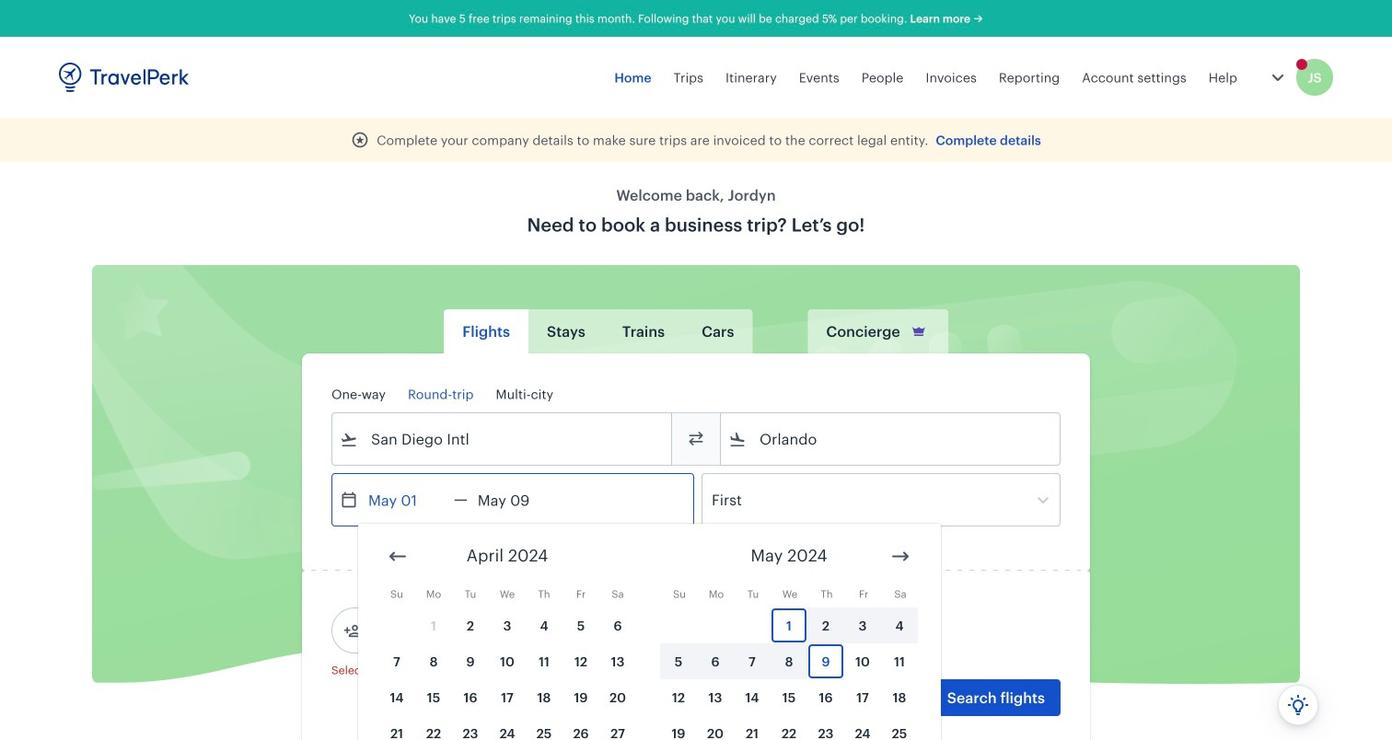 Task type: locate. For each thing, give the bounding box(es) containing it.
From search field
[[358, 425, 647, 454]]

move backward to switch to the previous month. image
[[387, 546, 409, 568]]

calendar application
[[358, 524, 1392, 740]]

Add first traveler search field
[[362, 616, 553, 646]]

choose thursday, may 23, 2024 as your check-in date. it's available. image
[[809, 717, 844, 740]]

choose thursday, may 16, 2024 as your check-in date. it's available. image
[[809, 681, 844, 715]]

selected. friday, may 3, 2024 image
[[845, 609, 880, 643]]



Task type: describe. For each thing, give the bounding box(es) containing it.
selected as end date. thursday, may 9, 2024 image
[[809, 645, 844, 679]]

choose saturday, may 18, 2024 as your check-in date. it's available. image
[[882, 681, 917, 715]]

selected. thursday, may 2, 2024 image
[[809, 609, 844, 643]]

choose friday, may 24, 2024 as your check-in date. it's available. image
[[845, 717, 880, 740]]

move forward to switch to the next month. image
[[890, 546, 912, 568]]

choose friday, may 10, 2024 as your check-in date. it's available. image
[[845, 645, 880, 679]]

To search field
[[747, 425, 1036, 454]]

choose friday, may 17, 2024 as your check-in date. it's available. image
[[845, 681, 880, 715]]

selected. saturday, may 4, 2024 image
[[882, 609, 917, 643]]

choose saturday, may 25, 2024 as your check-in date. it's available. image
[[882, 717, 917, 740]]

Depart text field
[[358, 474, 454, 526]]

choose saturday, may 11, 2024 as your check-in date. it's available. image
[[882, 645, 917, 679]]

Return text field
[[468, 474, 563, 526]]



